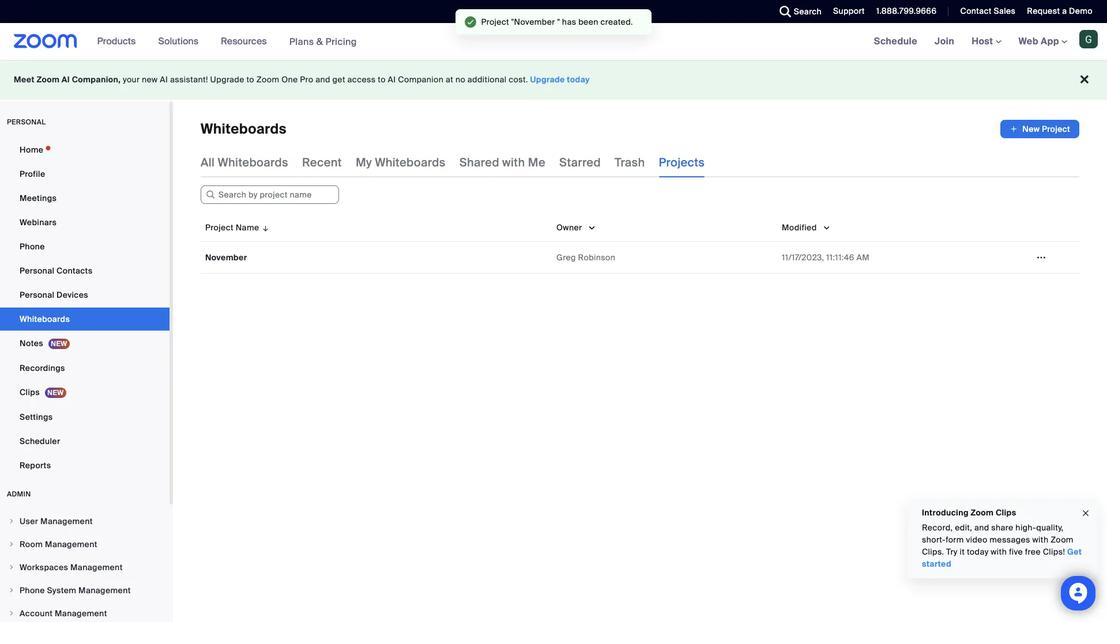 Task type: locate. For each thing, give the bounding box(es) containing it.
meet zoom ai companion, footer
[[0, 60, 1107, 100]]

2 upgrade from the left
[[530, 74, 565, 85]]

arrow down image
[[259, 221, 270, 234]]

settings
[[20, 412, 53, 423]]

support
[[833, 6, 865, 16]]

right image inside user management menu item
[[8, 518, 15, 525]]

new project button
[[1001, 120, 1080, 138]]

management up account management menu item
[[78, 586, 131, 596]]

get
[[1068, 547, 1082, 558]]

whiteboards
[[201, 120, 287, 138], [218, 155, 288, 170], [375, 155, 446, 170], [20, 314, 70, 325]]

project for project "november " has been created.
[[481, 17, 509, 27]]

right image
[[8, 565, 15, 572]]

workspaces management
[[20, 563, 123, 573]]

2 personal from the top
[[20, 290, 54, 300]]

short-
[[922, 535, 946, 546]]

search button
[[771, 0, 825, 23]]

2 vertical spatial project
[[205, 222, 234, 233]]

right image inside phone system management menu item
[[8, 588, 15, 595]]

notes
[[20, 339, 43, 349]]

phone system management menu item
[[0, 580, 170, 602]]

ai left the companion,
[[62, 74, 70, 85]]

whiteboards application
[[201, 120, 1080, 138]]

1 horizontal spatial to
[[378, 74, 386, 85]]

clips
[[20, 388, 40, 398], [996, 508, 1017, 518]]

assistant!
[[170, 74, 208, 85]]

plans & pricing link
[[289, 35, 357, 48], [289, 35, 357, 48]]

management up 'room management'
[[40, 517, 93, 527]]

personal up personal devices
[[20, 266, 54, 276]]

1 vertical spatial with
[[1033, 535, 1049, 546]]

clips up settings in the bottom left of the page
[[20, 388, 40, 398]]

whiteboards down personal devices
[[20, 314, 70, 325]]

meetings
[[20, 193, 57, 204]]

ai left companion
[[388, 74, 396, 85]]

additional
[[468, 74, 507, 85]]

notes link
[[0, 332, 170, 356]]

personal contacts
[[20, 266, 93, 276]]

companion
[[398, 74, 444, 85]]

0 horizontal spatial today
[[567, 74, 590, 85]]

2 horizontal spatial ai
[[388, 74, 396, 85]]

personal down personal contacts
[[20, 290, 54, 300]]

share
[[992, 523, 1014, 533]]

1.888.799.9666 button
[[868, 0, 940, 23], [877, 6, 937, 16]]

ai right new
[[160, 74, 168, 85]]

management down phone system management menu item at the bottom left of the page
[[55, 609, 107, 619]]

2 horizontal spatial project
[[1042, 124, 1070, 134]]

to
[[247, 74, 254, 85], [378, 74, 386, 85]]

free
[[1025, 547, 1041, 558]]

zoom
[[37, 74, 60, 85], [257, 74, 279, 85], [971, 508, 994, 518], [1051, 535, 1074, 546]]

to right access
[[378, 74, 386, 85]]

profile picture image
[[1080, 30, 1098, 48]]

0 vertical spatial with
[[502, 155, 525, 170]]

and
[[316, 74, 330, 85], [975, 523, 989, 533]]

management for room management
[[45, 540, 97, 550]]

2 phone from the top
[[20, 586, 45, 596]]

success image
[[465, 16, 477, 28]]

try
[[946, 547, 958, 558]]

0 horizontal spatial clips
[[20, 388, 40, 398]]

and left get
[[316, 74, 330, 85]]

1 horizontal spatial upgrade
[[530, 74, 565, 85]]

contact
[[961, 6, 992, 16]]

workspaces
[[20, 563, 68, 573]]

started
[[922, 559, 952, 570]]

your
[[123, 74, 140, 85]]

1 phone from the top
[[20, 242, 45, 252]]

zoom up the clips!
[[1051, 535, 1074, 546]]

4 right image from the top
[[8, 611, 15, 618]]

management down room management menu item
[[70, 563, 123, 573]]

home link
[[0, 138, 170, 161]]

at
[[446, 74, 453, 85]]

1 personal from the top
[[20, 266, 54, 276]]

0 horizontal spatial and
[[316, 74, 330, 85]]

0 vertical spatial personal
[[20, 266, 54, 276]]

phone up account
[[20, 586, 45, 596]]

zoom left one on the left of the page
[[257, 74, 279, 85]]

management inside menu item
[[45, 540, 97, 550]]

november
[[205, 253, 247, 263]]

room
[[20, 540, 43, 550]]

upgrade down product information 'navigation'
[[210, 74, 244, 85]]

admin
[[7, 490, 31, 499]]

my
[[356, 155, 372, 170]]

right image inside account management menu item
[[8, 611, 15, 618]]

user
[[20, 517, 38, 527]]

whiteboards up search text field
[[218, 155, 288, 170]]

2 horizontal spatial with
[[1033, 535, 1049, 546]]

contact sales link
[[952, 0, 1019, 23], [961, 6, 1016, 16]]

ai
[[62, 74, 70, 85], [160, 74, 168, 85], [388, 74, 396, 85]]

support link
[[825, 0, 868, 23], [833, 6, 865, 16]]

0 horizontal spatial project
[[205, 222, 234, 233]]

phone
[[20, 242, 45, 252], [20, 586, 45, 596]]

right image down right icon at the bottom
[[8, 588, 15, 595]]

project left name
[[205, 222, 234, 233]]

3 ai from the left
[[388, 74, 396, 85]]

project
[[481, 17, 509, 27], [1042, 124, 1070, 134], [205, 222, 234, 233]]

0 vertical spatial today
[[567, 74, 590, 85]]

been
[[579, 17, 599, 27]]

zoom logo image
[[14, 34, 77, 48]]

right image for phone system management
[[8, 588, 15, 595]]

request
[[1027, 6, 1060, 16]]

upgrade right 'cost.'
[[530, 74, 565, 85]]

with inside tabs of all whiteboard page tab list
[[502, 155, 525, 170]]

whiteboards up all whiteboards
[[201, 120, 287, 138]]

plans & pricing
[[289, 35, 357, 48]]

meet zoom ai companion, your new ai assistant! upgrade to zoom one pro and get access to ai companion at no additional cost. upgrade today
[[14, 74, 590, 85]]

application
[[201, 213, 1080, 274]]

1 upgrade from the left
[[210, 74, 244, 85]]

products
[[97, 35, 136, 47]]

trash
[[615, 155, 645, 170]]

workspaces management menu item
[[0, 557, 170, 579]]

resources
[[221, 35, 267, 47]]

phone down webinars
[[20, 242, 45, 252]]

1 horizontal spatial project
[[481, 17, 509, 27]]

settings link
[[0, 406, 170, 429]]

0 vertical spatial phone
[[20, 242, 45, 252]]

phone inside phone link
[[20, 242, 45, 252]]

name
[[236, 222, 259, 233]]

pricing
[[326, 35, 357, 48]]

pro
[[300, 74, 313, 85]]

management up workspaces management
[[45, 540, 97, 550]]

and inside meet zoom ai companion, footer
[[316, 74, 330, 85]]

application containing project name
[[201, 213, 1080, 274]]

1 to from the left
[[247, 74, 254, 85]]

recordings link
[[0, 357, 170, 380]]

1 vertical spatial personal
[[20, 290, 54, 300]]

web
[[1019, 35, 1039, 47]]

project right new on the right top of the page
[[1042, 124, 1070, 134]]

1 vertical spatial clips
[[996, 508, 1017, 518]]

video
[[966, 535, 988, 546]]

11:11:46
[[826, 253, 855, 263]]

with up 'free'
[[1033, 535, 1049, 546]]

new project
[[1023, 124, 1070, 134]]

right image left room
[[8, 542, 15, 548]]

web app button
[[1019, 35, 1068, 47]]

user management
[[20, 517, 93, 527]]

1 horizontal spatial today
[[967, 547, 989, 558]]

0 vertical spatial project
[[481, 17, 509, 27]]

2 vertical spatial with
[[991, 547, 1007, 558]]

tabs of all whiteboard page tab list
[[201, 148, 705, 178]]

2 right image from the top
[[8, 542, 15, 548]]

a
[[1062, 6, 1067, 16]]

1 vertical spatial today
[[967, 547, 989, 558]]

my whiteboards
[[356, 155, 446, 170]]

scheduler link
[[0, 430, 170, 453]]

right image left user at the bottom left of page
[[8, 518, 15, 525]]

profile link
[[0, 163, 170, 186]]

management for account management
[[55, 609, 107, 619]]

1 vertical spatial and
[[975, 523, 989, 533]]

to down resources dropdown button
[[247, 74, 254, 85]]

it
[[960, 547, 965, 558]]

with
[[502, 155, 525, 170], [1033, 535, 1049, 546], [991, 547, 1007, 558]]

right image inside room management menu item
[[8, 542, 15, 548]]

right image
[[8, 518, 15, 525], [8, 542, 15, 548], [8, 588, 15, 595], [8, 611, 15, 618]]

right image left account
[[8, 611, 15, 618]]

greg robinson
[[557, 253, 615, 263]]

0 vertical spatial clips
[[20, 388, 40, 398]]

get started
[[922, 547, 1082, 570]]

and up video
[[975, 523, 989, 533]]

with left me
[[502, 155, 525, 170]]

0 horizontal spatial ai
[[62, 74, 70, 85]]

contact sales
[[961, 6, 1016, 16]]

banner
[[0, 23, 1107, 61]]

join link
[[926, 23, 963, 60]]

phone inside phone system management menu item
[[20, 586, 45, 596]]

1 right image from the top
[[8, 518, 15, 525]]

2 ai from the left
[[160, 74, 168, 85]]

0 horizontal spatial to
[[247, 74, 254, 85]]

1 vertical spatial phone
[[20, 586, 45, 596]]

account management
[[20, 609, 107, 619]]

today inside meet zoom ai companion, footer
[[567, 74, 590, 85]]

1 horizontal spatial ai
[[160, 74, 168, 85]]

0 horizontal spatial with
[[502, 155, 525, 170]]

0 vertical spatial and
[[316, 74, 330, 85]]

project right success image
[[481, 17, 509, 27]]

personal inside 'link'
[[20, 290, 54, 300]]

0 horizontal spatial upgrade
[[210, 74, 244, 85]]

3 right image from the top
[[8, 588, 15, 595]]

with down messages
[[991, 547, 1007, 558]]

1 horizontal spatial clips
[[996, 508, 1017, 518]]

clips up the share
[[996, 508, 1017, 518]]

personal
[[20, 266, 54, 276], [20, 290, 54, 300]]

reports link
[[0, 454, 170, 478]]

contacts
[[57, 266, 93, 276]]

1 horizontal spatial and
[[975, 523, 989, 533]]

1 vertical spatial project
[[1042, 124, 1070, 134]]



Task type: describe. For each thing, give the bounding box(es) containing it.
product information navigation
[[89, 23, 366, 61]]

whiteboards right my
[[375, 155, 446, 170]]

room management menu item
[[0, 534, 170, 556]]

get started link
[[922, 547, 1082, 570]]

management for user management
[[40, 517, 93, 527]]

1 ai from the left
[[62, 74, 70, 85]]

personal for personal contacts
[[20, 266, 54, 276]]

host button
[[972, 35, 1002, 47]]

form
[[946, 535, 964, 546]]

modified
[[782, 222, 817, 233]]

right image for account management
[[8, 611, 15, 618]]

me
[[528, 155, 546, 170]]

zoom inside 'record, edit, and share high-quality, short-form video messages with zoom clips. try it today with five free clips!'
[[1051, 535, 1074, 546]]

request a demo
[[1027, 6, 1093, 16]]

scheduler
[[20, 437, 60, 447]]

profile
[[20, 169, 45, 179]]

owner
[[557, 222, 582, 233]]

get
[[333, 74, 345, 85]]

right image for user management
[[8, 518, 15, 525]]

am
[[857, 253, 870, 263]]

new
[[1023, 124, 1040, 134]]

add image
[[1010, 123, 1018, 135]]

solutions button
[[158, 23, 204, 60]]

clips!
[[1043, 547, 1065, 558]]

all
[[201, 155, 215, 170]]

zoom right meet
[[37, 74, 60, 85]]

Search text field
[[201, 186, 339, 204]]

personal devices
[[20, 290, 88, 300]]

cost.
[[509, 74, 528, 85]]

app
[[1041, 35, 1059, 47]]

11/17/2023,
[[782, 253, 824, 263]]

webinars link
[[0, 211, 170, 234]]

banner containing products
[[0, 23, 1107, 61]]

today inside 'record, edit, and share high-quality, short-form video messages with zoom clips. try it today with five free clips!'
[[967, 547, 989, 558]]

2 to from the left
[[378, 74, 386, 85]]

robinson
[[578, 253, 615, 263]]

solutions
[[158, 35, 198, 47]]

project inside button
[[1042, 124, 1070, 134]]

project for project name
[[205, 222, 234, 233]]

1 horizontal spatial with
[[991, 547, 1007, 558]]

high-
[[1016, 523, 1037, 533]]

phone for phone
[[20, 242, 45, 252]]

resources button
[[221, 23, 272, 60]]

&
[[316, 35, 323, 48]]

demo
[[1069, 6, 1093, 16]]

join
[[935, 35, 955, 47]]

shared
[[459, 155, 499, 170]]

edit project image
[[1032, 253, 1051, 263]]

all whiteboards
[[201, 155, 288, 170]]

and inside 'record, edit, and share high-quality, short-form video messages with zoom clips. try it today with five free clips!'
[[975, 523, 989, 533]]

project name
[[205, 222, 259, 233]]

has
[[562, 17, 576, 27]]

record, edit, and share high-quality, short-form video messages with zoom clips. try it today with five free clips!
[[922, 523, 1074, 558]]

host
[[972, 35, 996, 47]]

greg
[[557, 253, 576, 263]]

sales
[[994, 6, 1016, 16]]

starred
[[559, 155, 601, 170]]

search
[[794, 6, 822, 17]]

account management menu item
[[0, 603, 170, 623]]

right image for room management
[[8, 542, 15, 548]]

projects
[[659, 155, 705, 170]]

personal contacts link
[[0, 260, 170, 283]]

home
[[20, 145, 43, 155]]

11/17/2023, 11:11:46 am
[[782, 253, 870, 263]]

"november
[[511, 17, 555, 27]]

personal menu menu
[[0, 138, 170, 479]]

one
[[282, 74, 298, 85]]

project "november " has been created.
[[481, 17, 633, 27]]

messages
[[990, 535, 1031, 546]]

webinars
[[20, 217, 57, 228]]

record,
[[922, 523, 953, 533]]

clips inside the personal menu menu
[[20, 388, 40, 398]]

devices
[[57, 290, 88, 300]]

access
[[348, 74, 376, 85]]

personal for personal devices
[[20, 290, 54, 300]]

edit,
[[955, 523, 973, 533]]

shared with me
[[459, 155, 546, 170]]

whiteboards inside the personal menu menu
[[20, 314, 70, 325]]

meetings navigation
[[865, 23, 1107, 61]]

admin menu menu
[[0, 511, 170, 623]]

created.
[[601, 17, 633, 27]]

whiteboards link
[[0, 308, 170, 331]]

close image
[[1081, 507, 1091, 520]]

zoom up the edit,
[[971, 508, 994, 518]]

new
[[142, 74, 158, 85]]

phone system management
[[20, 586, 131, 596]]

system
[[47, 586, 76, 596]]

plans
[[289, 35, 314, 48]]

meetings link
[[0, 187, 170, 210]]

user management menu item
[[0, 511, 170, 533]]

no
[[456, 74, 465, 85]]

personal devices link
[[0, 284, 170, 307]]

account
[[20, 609, 53, 619]]

schedule
[[874, 35, 918, 47]]

web app
[[1019, 35, 1059, 47]]

personal
[[7, 118, 46, 127]]

management for workspaces management
[[70, 563, 123, 573]]

phone for phone system management
[[20, 586, 45, 596]]

whiteboards inside "application"
[[201, 120, 287, 138]]



Task type: vqa. For each thing, say whether or not it's contained in the screenshot.
"Footer"
no



